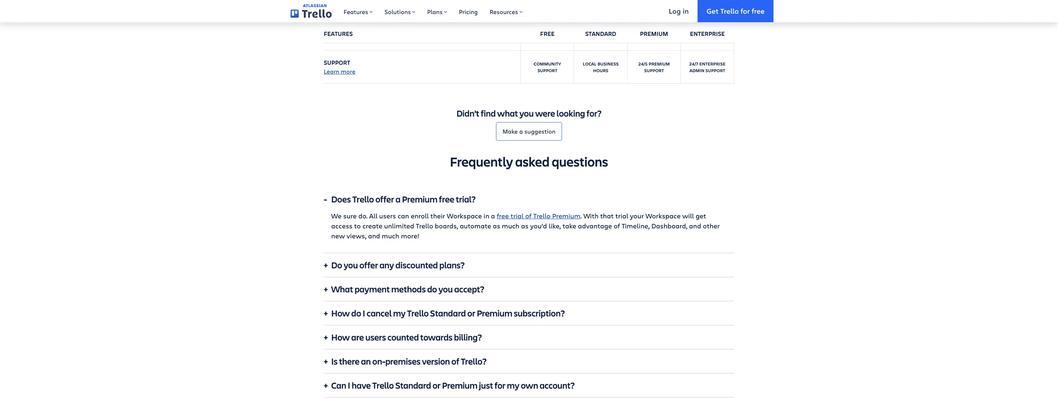 Task type: describe. For each thing, give the bounding box(es) containing it.
+ can i have trello standard or premium just for my own account?
[[324, 380, 575, 392]]

hours
[[593, 68, 609, 73]]

advantage
[[578, 222, 612, 231]]

organization visible boards
[[324, 10, 416, 19]]

sure
[[343, 212, 357, 221]]

community support
[[534, 61, 561, 73]]

asked
[[515, 153, 550, 171]]

does
[[331, 194, 351, 205]]

0 horizontal spatial of
[[452, 356, 459, 368]]

visible
[[369, 10, 391, 19]]

premises
[[385, 356, 421, 368]]

didn't find what you were looking for?
[[457, 108, 602, 119]]

trial inside . with that trial your workspace will get access to create unlimited trello boards, automate as much as you'd like, take advantage of timeline, dashboard, and other new views, and much more!
[[616, 212, 628, 221]]

access
[[331, 222, 353, 231]]

log
[[669, 6, 681, 15]]

payment
[[355, 284, 390, 295]]

trial?
[[456, 194, 476, 205]]

frequently asked questions
[[450, 153, 608, 171]]

what
[[331, 284, 353, 295]]

you'd
[[530, 222, 547, 231]]

didn't
[[457, 108, 479, 119]]

standard inside "compare our plans" element
[[585, 30, 616, 38]]

resources
[[490, 8, 518, 16]]

1 vertical spatial in
[[484, 212, 489, 221]]

an
[[361, 356, 371, 368]]

false up 24/7
[[687, 36, 700, 42]]

pricing
[[459, 8, 478, 16]]

management
[[367, 35, 409, 43]]

1 vertical spatial my
[[507, 380, 520, 392]]

local
[[583, 61, 597, 67]]

compare our plans element
[[324, 0, 751, 84]]

. with that trial your workspace will get access to create unlimited trello boards, automate as much as you'd like, take advantage of timeline, dashboard, and other new views, and much more!
[[331, 212, 720, 241]]

organization
[[324, 10, 368, 19]]

on-
[[372, 356, 385, 368]]

are
[[351, 332, 364, 344]]

1 horizontal spatial of
[[525, 212, 532, 221]]

learn
[[324, 68, 339, 75]]

support inside support learn more
[[324, 59, 350, 67]]

premium up the take
[[552, 212, 581, 221]]

questions
[[552, 153, 608, 171]]

+ for + can i have trello standard or premium just for my own account?
[[324, 380, 328, 392]]

resources button
[[484, 0, 529, 22]]

community
[[534, 61, 561, 67]]

views,
[[347, 232, 366, 241]]

can
[[398, 212, 409, 221]]

business
[[598, 61, 619, 67]]

were
[[535, 108, 555, 119]]

premium down accept?
[[477, 308, 512, 320]]

0 horizontal spatial do
[[351, 308, 361, 320]]

trello?
[[461, 356, 487, 368]]

get trello for free
[[707, 6, 765, 15]]

suggestion
[[525, 127, 556, 135]]

1 horizontal spatial free
[[497, 212, 509, 221]]

make a suggestion
[[503, 127, 556, 135]]

get
[[707, 6, 719, 15]]

1 vertical spatial free
[[439, 194, 455, 205]]

false up local
[[580, 36, 593, 42]]

new
[[331, 232, 345, 241]]

trello left true on the right top of the page
[[721, 6, 739, 15]]

1 horizontal spatial i
[[363, 308, 365, 320]]

find
[[481, 108, 496, 119]]

counted
[[388, 332, 419, 344]]

subscription?
[[514, 308, 565, 320]]

can
[[331, 380, 346, 392]]

support learn more
[[324, 59, 355, 75]]

how for how are users counted towards billing?
[[331, 332, 350, 344]]

trello inside . with that trial your workspace will get access to create unlimited trello boards, automate as much as you'd like, take advantage of timeline, dashboard, and other new views, and much more!
[[416, 222, 433, 231]]

of inside . with that trial your workspace will get access to create unlimited trello boards, automate as much as you'd like, take advantage of timeline, dashboard, and other new views, and much more!
[[614, 222, 620, 231]]

looking
[[557, 108, 585, 119]]

account?
[[540, 380, 575, 392]]

support inside the 'community support'
[[538, 68, 557, 73]]

2 horizontal spatial you
[[520, 108, 534, 119]]

local business hours
[[583, 61, 619, 73]]

pricing link
[[453, 0, 484, 22]]

does trello offer a premium free trial?
[[331, 194, 476, 205]]

0 vertical spatial for
[[741, 6, 750, 15]]

solutions button
[[379, 0, 421, 22]]

plans
[[427, 8, 443, 16]]

log in link
[[660, 0, 698, 22]]

just
[[479, 380, 493, 392]]

there
[[339, 356, 360, 368]]

+ for + how are users counted towards billing?
[[324, 332, 328, 344]]

premium up "enroll"
[[402, 194, 438, 205]]

0 horizontal spatial or
[[433, 380, 441, 392]]

is
[[331, 356, 338, 368]]

0 vertical spatial offer
[[376, 194, 394, 205]]

other
[[703, 222, 720, 231]]

frequently
[[450, 153, 513, 171]]

premium left just
[[442, 380, 478, 392]]

24/7
[[689, 61, 698, 67]]

more!
[[401, 232, 419, 241]]

any
[[380, 260, 394, 271]]

discounted
[[396, 260, 438, 271]]

enterprise inside '24/7 enterprise admin support'
[[700, 61, 726, 67]]

premium inside 24/5 premium support
[[649, 61, 670, 67]]

public
[[324, 35, 344, 43]]

all
[[369, 212, 377, 221]]



Task type: locate. For each thing, give the bounding box(es) containing it.
how
[[331, 308, 350, 320], [331, 332, 350, 344]]

+ for + is there an on-premises version of trello?
[[324, 356, 328, 368]]

get
[[696, 212, 706, 221]]

log in
[[669, 6, 689, 15]]

learn more link
[[324, 68, 355, 75]]

2 + from the top
[[324, 284, 328, 295]]

board
[[346, 35, 366, 43]]

+ for + what payment methods do you accept?
[[324, 284, 328, 295]]

features down organization
[[324, 30, 353, 38]]

version
[[422, 356, 450, 368]]

methods
[[391, 284, 426, 295]]

you left accept?
[[439, 284, 453, 295]]

1 horizontal spatial for
[[741, 6, 750, 15]]

1 horizontal spatial or
[[468, 308, 475, 320]]

dashboard,
[[652, 222, 688, 231]]

for right get
[[741, 6, 750, 15]]

towards
[[420, 332, 453, 344]]

own
[[521, 380, 538, 392]]

will
[[683, 212, 694, 221]]

0 horizontal spatial my
[[393, 308, 406, 320]]

0 horizontal spatial as
[[493, 222, 500, 231]]

premium up 24/5 on the right of page
[[640, 30, 668, 38]]

1 horizontal spatial you
[[439, 284, 453, 295]]

1 as from the left
[[493, 222, 500, 231]]

+ what payment methods do you accept?
[[324, 284, 484, 295]]

+ for + how do i cancel my trello standard or premium subscription?
[[324, 308, 328, 320]]

how down what
[[331, 308, 350, 320]]

for right just
[[495, 380, 506, 392]]

1 vertical spatial features
[[324, 30, 353, 38]]

as right automate
[[493, 222, 500, 231]]

have
[[352, 380, 371, 392]]

0 vertical spatial a
[[519, 127, 523, 135]]

1 horizontal spatial much
[[502, 222, 520, 231]]

0 vertical spatial and
[[689, 222, 701, 231]]

support inside 24/5 premium support
[[644, 68, 664, 73]]

support down community
[[538, 68, 557, 73]]

timeline,
[[622, 222, 650, 231]]

enroll
[[411, 212, 429, 221]]

1 workspace from the left
[[447, 212, 482, 221]]

1 vertical spatial do
[[351, 308, 361, 320]]

much down unlimited
[[382, 232, 399, 241]]

i left cancel
[[363, 308, 365, 320]]

enterprise up admin
[[700, 61, 726, 67]]

make a suggestion link
[[496, 122, 562, 141]]

1 horizontal spatial a
[[491, 212, 495, 221]]

2 vertical spatial a
[[491, 212, 495, 221]]

do left cancel
[[351, 308, 361, 320]]

we
[[331, 212, 342, 221]]

in
[[683, 6, 689, 15], [484, 212, 489, 221]]

and down create
[[368, 232, 380, 241]]

+ do you offer any discounted plans?
[[324, 260, 465, 271]]

much left you'd
[[502, 222, 520, 231]]

1 horizontal spatial trial
[[616, 212, 628, 221]]

in up automate
[[484, 212, 489, 221]]

2 vertical spatial standard
[[395, 380, 431, 392]]

2 as from the left
[[521, 222, 529, 231]]

-
[[324, 194, 327, 205]]

my
[[393, 308, 406, 320], [507, 380, 520, 392]]

4 + from the top
[[324, 332, 328, 344]]

their
[[431, 212, 445, 221]]

1 vertical spatial how
[[331, 332, 350, 344]]

offer up all
[[376, 194, 394, 205]]

1 horizontal spatial as
[[521, 222, 529, 231]]

1 vertical spatial enterprise
[[700, 61, 726, 67]]

trello right have
[[372, 380, 394, 392]]

0 vertical spatial in
[[683, 6, 689, 15]]

boards,
[[435, 222, 458, 231]]

1 horizontal spatial workspace
[[646, 212, 681, 221]]

do.
[[358, 212, 368, 221]]

0 vertical spatial of
[[525, 212, 532, 221]]

workspace inside . with that trial your workspace will get access to create unlimited trello boards, automate as much as you'd like, take advantage of timeline, dashboard, and other new views, and much more!
[[646, 212, 681, 221]]

standard
[[585, 30, 616, 38], [430, 308, 466, 320], [395, 380, 431, 392]]

2 horizontal spatial of
[[614, 222, 620, 231]]

0 vertical spatial free
[[752, 6, 765, 15]]

or down version
[[433, 380, 441, 392]]

2 trial from the left
[[616, 212, 628, 221]]

5 + from the top
[[324, 356, 328, 368]]

0 horizontal spatial and
[[368, 232, 380, 241]]

workspace up automate
[[447, 212, 482, 221]]

cancel
[[367, 308, 392, 320]]

users right are
[[366, 332, 386, 344]]

features left visible on the left
[[344, 8, 368, 16]]

2 vertical spatial you
[[439, 284, 453, 295]]

0 horizontal spatial you
[[344, 260, 358, 271]]

1 vertical spatial a
[[396, 194, 401, 205]]

+ is there an on-premises version of trello?
[[324, 356, 487, 368]]

0 vertical spatial you
[[520, 108, 534, 119]]

trello up do.
[[352, 194, 374, 205]]

in right log at the right of the page
[[683, 6, 689, 15]]

1 vertical spatial i
[[348, 380, 350, 392]]

1 + from the top
[[324, 260, 328, 271]]

2 vertical spatial free
[[497, 212, 509, 221]]

+ how are users counted towards billing?
[[324, 332, 482, 344]]

0 vertical spatial users
[[379, 212, 396, 221]]

features inside dropdown button
[[344, 8, 368, 16]]

1 horizontal spatial do
[[427, 284, 437, 295]]

1 vertical spatial standard
[[430, 308, 466, 320]]

enterprise down get
[[690, 30, 725, 38]]

+ how do i cancel my trello standard or premium subscription?
[[324, 308, 565, 320]]

6 + from the top
[[324, 380, 328, 392]]

or down accept?
[[468, 308, 475, 320]]

support up learn more link
[[324, 59, 350, 67]]

and
[[689, 222, 701, 231], [368, 232, 380, 241]]

you
[[520, 108, 534, 119], [344, 260, 358, 271], [439, 284, 453, 295]]

of left the timeline,
[[614, 222, 620, 231]]

false right log at the right of the page
[[687, 12, 700, 18]]

support
[[324, 59, 350, 67], [538, 68, 557, 73], [644, 68, 664, 73], [706, 68, 726, 73]]

2 how from the top
[[331, 332, 350, 344]]

users right all
[[379, 212, 396, 221]]

automate
[[460, 222, 491, 231]]

2 workspace from the left
[[646, 212, 681, 221]]

0 horizontal spatial trial
[[511, 212, 524, 221]]

1 horizontal spatial in
[[683, 6, 689, 15]]

what
[[497, 108, 518, 119]]

1 vertical spatial you
[[344, 260, 358, 271]]

1 vertical spatial and
[[368, 232, 380, 241]]

accept?
[[454, 284, 484, 295]]

0 vertical spatial much
[[502, 222, 520, 231]]

1 vertical spatial users
[[366, 332, 386, 344]]

how for how do i cancel my trello standard or premium subscription?
[[331, 308, 350, 320]]

2 horizontal spatial a
[[519, 127, 523, 135]]

features inside "compare our plans" element
[[324, 30, 353, 38]]

my right cancel
[[393, 308, 406, 320]]

a
[[519, 127, 523, 135], [396, 194, 401, 205], [491, 212, 495, 221]]

false up 24/5 on the right of page
[[633, 36, 646, 42]]

trial
[[511, 212, 524, 221], [616, 212, 628, 221]]

standard up towards
[[430, 308, 466, 320]]

trello up you'd
[[533, 212, 551, 221]]

premium right 24/5 on the right of page
[[649, 61, 670, 67]]

do right methods
[[427, 284, 437, 295]]

standard up the business
[[585, 30, 616, 38]]

1 vertical spatial offer
[[360, 260, 378, 271]]

0 horizontal spatial for
[[495, 380, 506, 392]]

unlimited
[[384, 222, 414, 231]]

solutions
[[385, 8, 411, 16]]

features
[[344, 8, 368, 16], [324, 30, 353, 38]]

1 vertical spatial for
[[495, 380, 506, 392]]

more
[[341, 68, 355, 75]]

3 + from the top
[[324, 308, 328, 320]]

of up you'd
[[525, 212, 532, 221]]

1 vertical spatial much
[[382, 232, 399, 241]]

0 horizontal spatial free
[[439, 194, 455, 205]]

to
[[354, 222, 361, 231]]

true
[[740, 12, 751, 18]]

0 horizontal spatial in
[[484, 212, 489, 221]]

0 vertical spatial how
[[331, 308, 350, 320]]

+
[[324, 260, 328, 271], [324, 284, 328, 295], [324, 308, 328, 320], [324, 332, 328, 344], [324, 356, 328, 368], [324, 380, 328, 392]]

1 trial from the left
[[511, 212, 524, 221]]

a up can
[[396, 194, 401, 205]]

1 how from the top
[[331, 308, 350, 320]]

1 vertical spatial or
[[433, 380, 441, 392]]

of left trello?
[[452, 356, 459, 368]]

plans button
[[421, 0, 453, 22]]

as left you'd
[[521, 222, 529, 231]]

offer
[[376, 194, 394, 205], [360, 260, 378, 271]]

trello down methods
[[407, 308, 429, 320]]

+ for + do you offer any discounted plans?
[[324, 260, 328, 271]]

24/5
[[639, 61, 648, 67]]

0 vertical spatial i
[[363, 308, 365, 320]]

0 horizontal spatial a
[[396, 194, 401, 205]]

do
[[427, 284, 437, 295], [351, 308, 361, 320]]

enterprise
[[690, 30, 725, 38], [700, 61, 726, 67]]

plans?
[[439, 260, 465, 271]]

take
[[563, 222, 576, 231]]

you up make a suggestion at top
[[520, 108, 534, 119]]

how left are
[[331, 332, 350, 344]]

your
[[630, 212, 644, 221]]

workspace up dashboard,
[[646, 212, 681, 221]]

24/7 enterprise admin support
[[689, 61, 726, 73]]

i right can
[[348, 380, 350, 392]]

get trello for free link
[[698, 0, 774, 22]]

support down 24/5 on the right of page
[[644, 68, 664, 73]]

standard down + is there an on-premises version of trello?
[[395, 380, 431, 392]]

1 horizontal spatial my
[[507, 380, 520, 392]]

for?
[[587, 108, 602, 119]]

0 vertical spatial enterprise
[[690, 30, 725, 38]]

trello down "enroll"
[[416, 222, 433, 231]]

1 horizontal spatial and
[[689, 222, 701, 231]]

a right make
[[519, 127, 523, 135]]

billing?
[[454, 332, 482, 344]]

support inside '24/7 enterprise admin support'
[[706, 68, 726, 73]]

support right admin
[[706, 68, 726, 73]]

0 horizontal spatial i
[[348, 380, 350, 392]]

0 vertical spatial or
[[468, 308, 475, 320]]

0 horizontal spatial much
[[382, 232, 399, 241]]

0 vertical spatial features
[[344, 8, 368, 16]]

atlassian trello image
[[291, 4, 332, 18]]

2 horizontal spatial free
[[752, 6, 765, 15]]

0 vertical spatial standard
[[585, 30, 616, 38]]

and down get
[[689, 222, 701, 231]]

a up automate
[[491, 212, 495, 221]]

you right do
[[344, 260, 358, 271]]

for
[[741, 6, 750, 15], [495, 380, 506, 392]]

.
[[581, 212, 582, 221]]

create
[[363, 222, 382, 231]]

0 horizontal spatial workspace
[[447, 212, 482, 221]]

offer left any
[[360, 260, 378, 271]]

0 vertical spatial do
[[427, 284, 437, 295]]

1 vertical spatial of
[[614, 222, 620, 231]]

like,
[[549, 222, 561, 231]]

2 vertical spatial of
[[452, 356, 459, 368]]

make
[[503, 127, 518, 135]]

my left own
[[507, 380, 520, 392]]

0 vertical spatial my
[[393, 308, 406, 320]]



Task type: vqa. For each thing, say whether or not it's contained in the screenshot.
bottommost Features
yes



